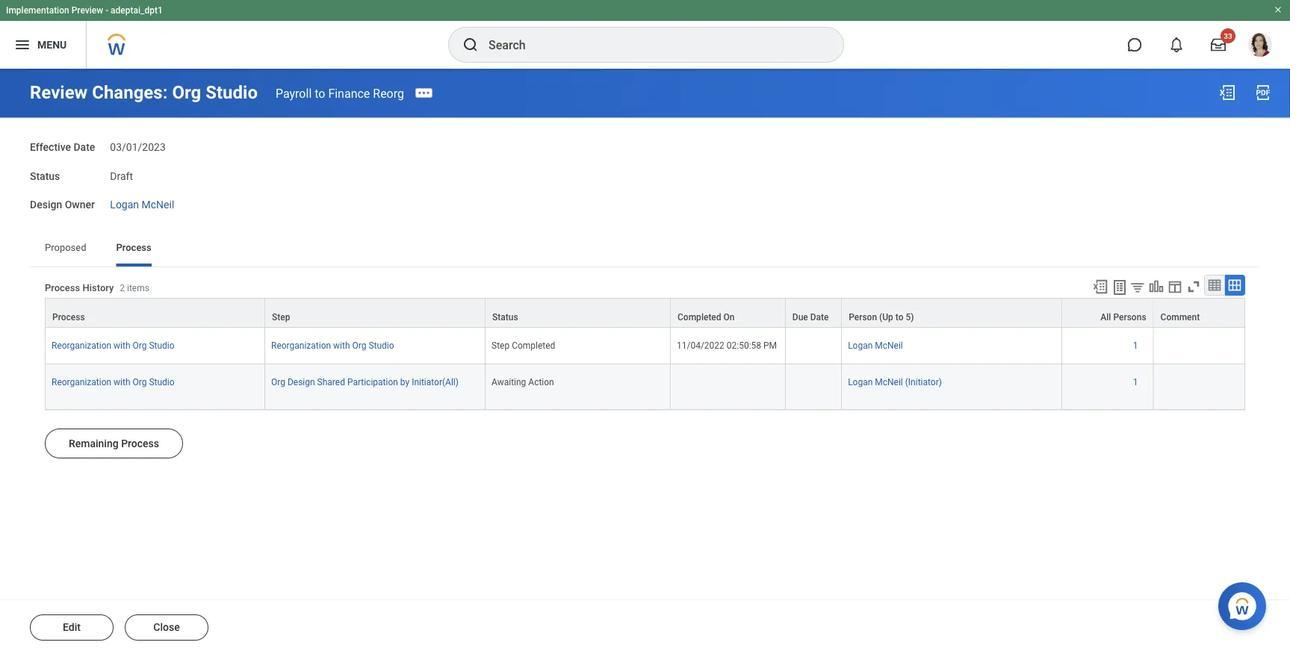 Task type: vqa. For each thing, say whether or not it's contained in the screenshot.
leftmost are
no



Task type: locate. For each thing, give the bounding box(es) containing it.
1 vertical spatial 1
[[1133, 377, 1138, 388]]

33
[[1224, 31, 1233, 40]]

date
[[74, 141, 95, 153], [810, 312, 829, 323]]

close button
[[125, 615, 208, 641]]

mcneil down 03/01/2023
[[142, 199, 174, 211]]

due date button
[[786, 299, 841, 327]]

reorganization with org studio for org
[[52, 377, 175, 388]]

1 horizontal spatial step
[[492, 341, 510, 351]]

expand/collapse chart image
[[1148, 279, 1165, 295]]

person (up to 5)
[[849, 312, 914, 323]]

process
[[116, 242, 152, 253], [45, 282, 80, 294], [52, 312, 85, 323], [121, 437, 159, 450]]

row up the 11/04/2022 at the right bottom of the page
[[45, 298, 1245, 328]]

0 vertical spatial logan mcneil
[[110, 199, 174, 211]]

step
[[272, 312, 290, 323], [492, 341, 510, 351]]

mcneil for left logan mcneil link
[[142, 199, 174, 211]]

1 horizontal spatial status
[[492, 312, 518, 323]]

all persons button
[[1063, 299, 1153, 327]]

reorganization with org studio link down 'process' popup button
[[52, 338, 175, 351]]

tab list containing proposed
[[30, 231, 1260, 267]]

1 horizontal spatial date
[[810, 312, 829, 323]]

reorganization up remaining
[[52, 377, 111, 388]]

2 vertical spatial mcneil
[[875, 377, 903, 388]]

toolbar inside review changes: org studio main content
[[1086, 275, 1245, 298]]

0 horizontal spatial status
[[30, 170, 60, 182]]

org left shared
[[271, 377, 285, 388]]

status element
[[110, 161, 133, 183]]

effective date
[[30, 141, 95, 153]]

org up org design shared participation by initiator(all) 'link'
[[352, 341, 366, 351]]

by
[[400, 377, 410, 388]]

profile logan mcneil image
[[1248, 33, 1272, 60]]

0 vertical spatial 1
[[1133, 341, 1138, 351]]

1 horizontal spatial logan mcneil link
[[848, 338, 903, 351]]

toolbar
[[1086, 275, 1245, 298]]

proposed
[[45, 242, 86, 253]]

step for step
[[272, 312, 290, 323]]

date right the effective
[[74, 141, 95, 153]]

with up remaining process
[[114, 377, 130, 388]]

inbox large image
[[1211, 37, 1226, 52]]

org design shared participation by initiator(all) link
[[271, 374, 459, 388]]

person
[[849, 312, 877, 323]]

logan down person
[[848, 341, 873, 351]]

effective date element
[[110, 132, 166, 154]]

status down the effective
[[30, 170, 60, 182]]

1 vertical spatial 1 button
[[1133, 376, 1141, 388]]

design
[[30, 199, 62, 211], [288, 377, 315, 388]]

3 row from the top
[[45, 364, 1245, 410]]

0 horizontal spatial date
[[74, 141, 95, 153]]

date right due
[[810, 312, 829, 323]]

logan mcneil
[[110, 199, 174, 211], [848, 341, 903, 351]]

0 vertical spatial logan
[[110, 199, 139, 211]]

row containing process
[[45, 298, 1245, 328]]

design inside 'link'
[[288, 377, 315, 388]]

process down process history 2 items
[[52, 312, 85, 323]]

to inside person (up to 5) popup button
[[896, 312, 904, 323]]

org for reorganization with org studio "link" corresponding to reorganization
[[133, 341, 147, 351]]

tab list inside review changes: org studio main content
[[30, 231, 1260, 267]]

0 vertical spatial design
[[30, 199, 62, 211]]

on
[[724, 312, 735, 323]]

due
[[793, 312, 808, 323]]

design owner
[[30, 199, 95, 211]]

studio
[[206, 82, 258, 103], [149, 341, 175, 351], [369, 341, 394, 351], [149, 377, 175, 388]]

reorganization
[[52, 341, 111, 351], [271, 341, 331, 351], [52, 377, 111, 388]]

0 vertical spatial date
[[74, 141, 95, 153]]

draft
[[110, 170, 133, 182]]

action
[[528, 377, 554, 388]]

reorganization with org studio link
[[52, 338, 175, 351], [271, 338, 394, 351], [52, 374, 175, 388]]

justify image
[[13, 36, 31, 54]]

0 vertical spatial logan mcneil link
[[110, 196, 174, 211]]

edit button
[[30, 615, 114, 641]]

org up remaining process
[[133, 377, 147, 388]]

mcneil for 'logan mcneil (initiator)' link
[[875, 377, 903, 388]]

1 vertical spatial date
[[810, 312, 829, 323]]

with down 'process' popup button
[[114, 341, 130, 351]]

to left 5)
[[896, 312, 904, 323]]

status
[[30, 170, 60, 182], [492, 312, 518, 323]]

process up items
[[116, 242, 152, 253]]

studio for reorganization with org studio "link" corresponding to reorganization
[[149, 341, 175, 351]]

mcneil for the rightmost logan mcneil link
[[875, 341, 903, 351]]

reorganization down process history 2 items
[[52, 341, 111, 351]]

11/04/2022
[[677, 341, 725, 351]]

step inside popup button
[[272, 312, 290, 323]]

with for org
[[114, 377, 130, 388]]

with
[[114, 341, 130, 351], [333, 341, 350, 351], [114, 377, 130, 388]]

2 1 button from the top
[[1133, 376, 1141, 388]]

search image
[[462, 36, 480, 54]]

1 vertical spatial completed
[[512, 341, 555, 351]]

0 vertical spatial to
[[315, 86, 325, 100]]

logan mcneil link
[[110, 196, 174, 211], [848, 338, 903, 351]]

with up shared
[[333, 341, 350, 351]]

1 row from the top
[[45, 298, 1245, 328]]

owner
[[65, 199, 95, 211]]

1 vertical spatial step
[[492, 341, 510, 351]]

process inside 'button'
[[121, 437, 159, 450]]

1 vertical spatial status
[[492, 312, 518, 323]]

1 vertical spatial logan mcneil
[[848, 341, 903, 351]]

1 vertical spatial to
[[896, 312, 904, 323]]

1 horizontal spatial to
[[896, 312, 904, 323]]

0 vertical spatial mcneil
[[142, 199, 174, 211]]

1 vertical spatial logan
[[848, 341, 873, 351]]

logan down draft
[[110, 199, 139, 211]]

items
[[127, 283, 149, 294]]

logan mcneil link down person (up to 5)
[[848, 338, 903, 351]]

1
[[1133, 341, 1138, 351], [1133, 377, 1138, 388]]

design left shared
[[288, 377, 315, 388]]

1 horizontal spatial logan mcneil
[[848, 341, 903, 351]]

0 vertical spatial completed
[[678, 312, 721, 323]]

date for effective date
[[74, 141, 95, 153]]

org
[[172, 82, 201, 103], [133, 341, 147, 351], [352, 341, 366, 351], [133, 377, 147, 388], [271, 377, 285, 388]]

1 vertical spatial logan mcneil link
[[848, 338, 903, 351]]

2 1 from the top
[[1133, 377, 1138, 388]]

(up
[[879, 312, 893, 323]]

1 vertical spatial mcneil
[[875, 341, 903, 351]]

1 1 from the top
[[1133, 341, 1138, 351]]

design left owner
[[30, 199, 62, 211]]

org right changes:
[[172, 82, 201, 103]]

logan mcneil down draft
[[110, 199, 174, 211]]

logan mcneil link down draft
[[110, 196, 174, 211]]

reorganization with org studio link up remaining process
[[52, 374, 175, 388]]

tab list
[[30, 231, 1260, 267]]

process history 2 items
[[45, 282, 149, 294]]

reorganization with org studio link for org
[[52, 374, 175, 388]]

0 horizontal spatial design
[[30, 199, 62, 211]]

mcneil down (up
[[875, 341, 903, 351]]

row
[[45, 298, 1245, 328], [45, 328, 1245, 364], [45, 364, 1245, 410]]

reorganization with org studio up remaining process
[[52, 377, 175, 388]]

mcneil left (initiator)
[[875, 377, 903, 388]]

logan for the rightmost logan mcneil link
[[848, 341, 873, 351]]

reorganization with org studio up shared
[[271, 341, 394, 351]]

review
[[30, 82, 88, 103]]

completed up the 11/04/2022 at the right bottom of the page
[[678, 312, 721, 323]]

process right remaining
[[121, 437, 159, 450]]

awaiting
[[492, 377, 526, 388]]

reorganization with org studio link for reorganization
[[52, 338, 175, 351]]

click to view/edit grid preferences image
[[1167, 279, 1183, 295]]

history
[[83, 282, 114, 294]]

1 horizontal spatial design
[[288, 377, 315, 388]]

(initiator)
[[905, 377, 942, 388]]

reorganization for org
[[52, 377, 111, 388]]

reorganization with org studio
[[52, 341, 175, 351], [271, 341, 394, 351], [52, 377, 175, 388]]

0 horizontal spatial step
[[272, 312, 290, 323]]

reorganization with org studio for reorganization
[[52, 341, 175, 351]]

persons
[[1114, 312, 1147, 323]]

completed up action
[[512, 341, 555, 351]]

org inside 'link'
[[271, 377, 285, 388]]

logan left (initiator)
[[848, 377, 873, 388]]

logan mcneil inside row
[[848, 341, 903, 351]]

1 button
[[1133, 340, 1141, 352], [1133, 376, 1141, 388]]

logan
[[110, 199, 139, 211], [848, 341, 873, 351], [848, 377, 873, 388]]

logan inside 'logan mcneil (initiator)' link
[[848, 377, 873, 388]]

payroll to finance reorg
[[276, 86, 404, 100]]

cell
[[786, 328, 842, 364], [1154, 328, 1245, 364], [671, 364, 786, 410], [786, 364, 842, 410], [1154, 364, 1245, 410]]

0 vertical spatial 1 button
[[1133, 340, 1141, 352]]

2 vertical spatial logan
[[848, 377, 873, 388]]

all
[[1101, 312, 1111, 323]]

person (up to 5) button
[[842, 299, 1062, 327]]

org down 'process' popup button
[[133, 341, 147, 351]]

org design shared participation by initiator(all)
[[271, 377, 459, 388]]

step button
[[265, 299, 485, 327]]

logan mcneil down person (up to 5)
[[848, 341, 903, 351]]

to
[[315, 86, 325, 100], [896, 312, 904, 323]]

completed
[[678, 312, 721, 323], [512, 341, 555, 351]]

effective
[[30, 141, 71, 153]]

row down the 11/04/2022 at the right bottom of the page
[[45, 364, 1245, 410]]

reorganization with org studio down 'process' popup button
[[52, 341, 175, 351]]

to right "payroll"
[[315, 86, 325, 100]]

remaining process button
[[45, 429, 183, 459]]

status up step completed
[[492, 312, 518, 323]]

date inside popup button
[[810, 312, 829, 323]]

menu banner
[[0, 0, 1290, 69]]

row down completed on
[[45, 328, 1245, 364]]

0 vertical spatial step
[[272, 312, 290, 323]]

1 vertical spatial design
[[288, 377, 315, 388]]

logan mcneil (initiator)
[[848, 377, 942, 388]]

1 horizontal spatial completed
[[678, 312, 721, 323]]

mcneil
[[142, 199, 174, 211], [875, 341, 903, 351], [875, 377, 903, 388]]

1 button for action
[[1133, 376, 1141, 388]]

comment
[[1161, 312, 1200, 323]]

0 vertical spatial status
[[30, 170, 60, 182]]

view printable version (pdf) image
[[1254, 84, 1272, 102]]

1 1 button from the top
[[1133, 340, 1141, 352]]

completed on button
[[671, 299, 785, 327]]



Task type: describe. For each thing, give the bounding box(es) containing it.
0 horizontal spatial logan mcneil link
[[110, 196, 174, 211]]

adeptai_dpt1
[[111, 5, 163, 16]]

completed on
[[678, 312, 735, 323]]

process inside 'tab list'
[[116, 242, 152, 253]]

1 button for completed
[[1133, 340, 1141, 352]]

shared
[[317, 377, 345, 388]]

remaining process
[[69, 437, 159, 450]]

1 for awaiting action
[[1133, 377, 1138, 388]]

select to filter grid data image
[[1130, 279, 1146, 295]]

all persons
[[1101, 312, 1147, 323]]

0 horizontal spatial logan mcneil
[[110, 199, 174, 211]]

export to worksheets image
[[1111, 279, 1129, 296]]

changes:
[[92, 82, 168, 103]]

export to excel image
[[1092, 279, 1109, 295]]

11/04/2022 02:50:58 pm
[[677, 341, 777, 351]]

2
[[120, 283, 125, 294]]

reorganization for reorganization
[[52, 341, 111, 351]]

reorganization up shared
[[271, 341, 331, 351]]

edit
[[63, 622, 81, 634]]

expand table image
[[1228, 278, 1242, 293]]

02:50:58
[[727, 341, 761, 351]]

table image
[[1207, 278, 1222, 293]]

studio for reorganization with org studio "link" over shared
[[369, 341, 394, 351]]

finance
[[328, 86, 370, 100]]

logan mcneil (initiator) link
[[848, 374, 942, 388]]

awaiting action
[[492, 377, 554, 388]]

org for org reorganization with org studio "link"
[[133, 377, 147, 388]]

notifications large image
[[1169, 37, 1184, 52]]

1 for step completed
[[1133, 341, 1138, 351]]

initiator(all)
[[412, 377, 459, 388]]

implementation
[[6, 5, 69, 16]]

Search Workday  search field
[[489, 28, 813, 61]]

5)
[[906, 312, 914, 323]]

pm
[[764, 341, 777, 351]]

step for step completed
[[492, 341, 510, 351]]

due date
[[793, 312, 829, 323]]

process left history
[[45, 282, 80, 294]]

close environment banner image
[[1274, 5, 1283, 14]]

status button
[[486, 299, 670, 327]]

with for reorganization
[[114, 341, 130, 351]]

payroll to finance reorg link
[[276, 86, 404, 100]]

completed inside popup button
[[678, 312, 721, 323]]

reorg
[[373, 86, 404, 100]]

process inside popup button
[[52, 312, 85, 323]]

payroll
[[276, 86, 312, 100]]

menu button
[[0, 21, 86, 69]]

33 button
[[1202, 28, 1236, 61]]

logan for 'logan mcneil (initiator)' link
[[848, 377, 873, 388]]

2 row from the top
[[45, 328, 1245, 364]]

implementation preview -   adeptai_dpt1
[[6, 5, 163, 16]]

close
[[153, 622, 180, 634]]

reorganization with org studio link up shared
[[271, 338, 394, 351]]

process button
[[46, 299, 265, 327]]

step completed
[[492, 341, 555, 351]]

org for reorganization with org studio "link" over shared
[[352, 341, 366, 351]]

status inside popup button
[[492, 312, 518, 323]]

-
[[105, 5, 108, 16]]

0 horizontal spatial completed
[[512, 341, 555, 351]]

preview
[[71, 5, 103, 16]]

menu
[[37, 39, 67, 51]]

review changes: org studio main content
[[0, 69, 1290, 654]]

remaining
[[69, 437, 119, 450]]

comment button
[[1154, 299, 1245, 327]]

export to excel image
[[1219, 84, 1237, 102]]

participation
[[347, 377, 398, 388]]

review changes: org studio
[[30, 82, 258, 103]]

0 horizontal spatial to
[[315, 86, 325, 100]]

studio for org reorganization with org studio "link"
[[149, 377, 175, 388]]

date for due date
[[810, 312, 829, 323]]

fullscreen image
[[1186, 279, 1202, 295]]

03/01/2023
[[110, 141, 166, 153]]

logan for left logan mcneil link
[[110, 199, 139, 211]]



